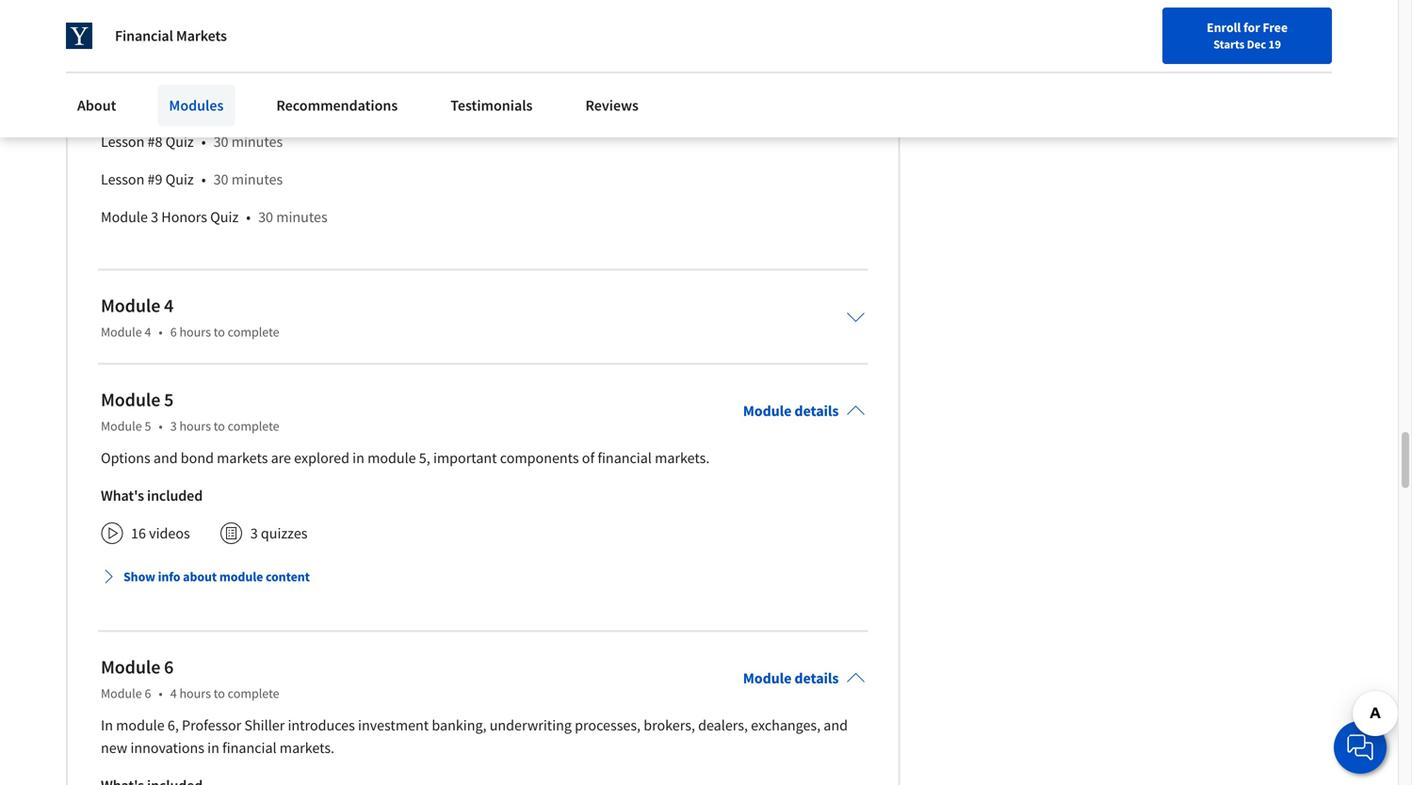 Task type: locate. For each thing, give the bounding box(es) containing it.
module 4 module 4 • 6 hours to complete
[[101, 294, 279, 341]]

0 horizontal spatial 3 quizzes
[[131, 95, 189, 114]]

complete for 6
[[228, 686, 279, 703]]

6 up innovations
[[145, 686, 151, 703]]

module right about in the left of the page
[[219, 569, 263, 586]]

• up "module 5 module 5 • 3 hours to complete"
[[159, 324, 163, 341]]

2 vertical spatial to
[[214, 686, 225, 703]]

• up 'module 3 honors quiz • 30 minutes' on the left top
[[201, 170, 206, 189]]

show info about module content
[[123, 569, 310, 586]]

free
[[1263, 19, 1288, 36]]

quiz right "#9"
[[165, 170, 194, 189]]

1 vertical spatial details
[[795, 670, 839, 688]]

0 horizontal spatial financial
[[222, 739, 277, 758]]

5
[[164, 388, 174, 412], [145, 418, 151, 435]]

hours up professor
[[179, 686, 211, 703]]

and right exchanges,
[[824, 717, 848, 736]]

4 up 6, on the left bottom
[[170, 686, 177, 703]]

2 details from the top
[[795, 670, 839, 688]]

1 vertical spatial module
[[219, 569, 263, 586]]

hours up "module 5 module 5 • 3 hours to complete"
[[179, 324, 211, 341]]

2 module details from the top
[[743, 670, 839, 688]]

1 vertical spatial 30
[[213, 170, 228, 189]]

0 vertical spatial quizzes
[[142, 95, 189, 114]]

1 horizontal spatial 3 quizzes
[[250, 524, 308, 543]]

important
[[433, 449, 497, 468]]

brokers,
[[644, 717, 695, 736]]

3 up included
[[170, 418, 177, 435]]

quizzes up #8
[[142, 95, 189, 114]]

30 down total
[[213, 133, 228, 151]]

0 horizontal spatial 5
[[145, 418, 151, 435]]

options
[[101, 449, 150, 468]]

complete inside "module 5 module 5 • 3 hours to complete"
[[228, 418, 279, 435]]

0 vertical spatial financial
[[598, 449, 652, 468]]

0 vertical spatial 3 quizzes
[[131, 95, 189, 114]]

6 up "module 5 module 5 • 3 hours to complete"
[[170, 324, 177, 341]]

about
[[77, 96, 116, 115]]

module inside in module 6, professor shiller introduces investment banking, underwriting processes, brokers, dealers, exchanges, and new innovations in financial markets.
[[116, 717, 165, 736]]

chat with us image
[[1345, 733, 1375, 763]]

to
[[214, 324, 225, 341], [214, 418, 225, 435], [214, 686, 225, 703]]

3 quizzes inside hide info about module content region
[[131, 95, 189, 114]]

2 vertical spatial 4
[[170, 686, 177, 703]]

modules
[[169, 96, 224, 115]]

1 horizontal spatial and
[[824, 717, 848, 736]]

2 hours from the top
[[179, 418, 211, 435]]

3 quizzes
[[131, 95, 189, 114], [250, 524, 308, 543]]

1 horizontal spatial module
[[219, 569, 263, 586]]

3 quizzes up content
[[250, 524, 308, 543]]

0 vertical spatial hours
[[179, 324, 211, 341]]

3
[[131, 95, 139, 114], [151, 208, 158, 227], [170, 418, 177, 435], [250, 524, 258, 543]]

1 vertical spatial financial
[[222, 739, 277, 758]]

1 to from the top
[[214, 324, 225, 341]]

for
[[1244, 19, 1260, 36]]

reviews link
[[574, 85, 650, 126]]

1 lesson from the top
[[101, 133, 144, 151]]

details
[[795, 402, 839, 421], [795, 670, 839, 688]]

module
[[367, 449, 416, 468], [219, 569, 263, 586], [116, 717, 165, 736]]

30 right 'honors'
[[258, 208, 273, 227]]

1 vertical spatial in
[[207, 739, 219, 758]]

and left bond on the left bottom
[[153, 449, 178, 468]]

1 vertical spatial markets.
[[280, 739, 334, 758]]

financial inside in module 6, professor shiller introduces investment banking, underwriting processes, brokers, dealers, exchanges, and new innovations in financial markets.
[[222, 739, 277, 758]]

4 down 'honors'
[[164, 294, 174, 318]]

3 complete from the top
[[228, 686, 279, 703]]

bond
[[181, 449, 214, 468]]

hours inside "module 5 module 5 • 3 hours to complete"
[[179, 418, 211, 435]]

and
[[153, 449, 178, 468], [824, 717, 848, 736]]

quiz for lesson #9 quiz
[[165, 170, 194, 189]]

in module 6, professor shiller introduces investment banking, underwriting processes, brokers, dealers, exchanges, and new innovations in financial markets.
[[101, 717, 848, 758]]

1 vertical spatial to
[[214, 418, 225, 435]]

1 vertical spatial hours
[[179, 418, 211, 435]]

0 vertical spatial module details
[[743, 402, 839, 421]]

4
[[164, 294, 174, 318], [145, 324, 151, 341], [170, 686, 177, 703]]

quizzes
[[142, 95, 189, 114], [261, 524, 308, 543]]

to up professor
[[214, 686, 225, 703]]

quiz for lesson #8 quiz
[[165, 133, 194, 151]]

30 for lesson #9 quiz
[[213, 170, 228, 189]]

2 lesson from the top
[[101, 170, 144, 189]]

0 vertical spatial quiz
[[165, 133, 194, 151]]

financial
[[598, 449, 652, 468], [222, 739, 277, 758]]

in right explored
[[353, 449, 364, 468]]

to inside module 4 module 4 • 6 hours to complete
[[214, 324, 225, 341]]

module details
[[743, 402, 839, 421], [743, 670, 839, 688]]

1 vertical spatial quiz
[[165, 170, 194, 189]]

lesson for lesson #9 quiz
[[101, 170, 144, 189]]

content
[[266, 569, 310, 586]]

included
[[147, 487, 203, 506]]

2 horizontal spatial module
[[367, 449, 416, 468]]

lesson for lesson #8 quiz
[[101, 133, 144, 151]]

innovations
[[130, 739, 204, 758]]

module inside region
[[101, 208, 148, 227]]

1 horizontal spatial financial
[[598, 449, 652, 468]]

to for 5
[[214, 418, 225, 435]]

markets. right the 'of' at the left of the page
[[655, 449, 710, 468]]

introduces
[[288, 717, 355, 736]]

explored
[[294, 449, 349, 468]]

complete inside module 6 module 6 • 4 hours to complete
[[228, 686, 279, 703]]

quiz right #8
[[165, 133, 194, 151]]

menu item
[[1003, 19, 1124, 80]]

to for 6
[[214, 686, 225, 703]]

1 complete from the top
[[228, 324, 279, 341]]

lesson #8 quiz • 30 minutes
[[101, 133, 283, 151]]

hours inside module 6 module 6 • 4 hours to complete
[[179, 686, 211, 703]]

about
[[183, 569, 217, 586]]

0 vertical spatial details
[[795, 402, 839, 421]]

2 vertical spatial module
[[116, 717, 165, 736]]

1 vertical spatial and
[[824, 717, 848, 736]]

hours
[[179, 324, 211, 341], [179, 418, 211, 435], [179, 686, 211, 703]]

1 vertical spatial 4
[[145, 324, 151, 341]]

module
[[101, 208, 148, 227], [101, 294, 160, 318], [101, 324, 142, 341], [101, 388, 160, 412], [743, 402, 792, 421], [101, 418, 142, 435], [101, 656, 160, 679], [743, 670, 792, 688], [101, 686, 142, 703]]

30 up 'module 3 honors quiz • 30 minutes' on the left top
[[213, 170, 228, 189]]

4 up "module 5 module 5 • 3 hours to complete"
[[145, 324, 151, 341]]

1 horizontal spatial markets.
[[655, 449, 710, 468]]

#9
[[147, 170, 162, 189]]

3 hours from the top
[[179, 686, 211, 703]]

what's
[[101, 487, 144, 506]]

videos
[[149, 524, 190, 543]]

total
[[209, 95, 241, 114]]

19
[[1269, 37, 1281, 52]]

quiz right 'honors'
[[210, 208, 239, 227]]

in down professor
[[207, 739, 219, 758]]

quizzes up content
[[261, 524, 308, 543]]

6
[[170, 324, 177, 341], [164, 656, 174, 679], [145, 686, 151, 703]]

4 inside module 6 module 6 • 4 hours to complete
[[170, 686, 177, 703]]

0 vertical spatial 6
[[170, 324, 177, 341]]

0 vertical spatial lesson
[[101, 133, 144, 151]]

• inside "module 5 module 5 • 3 hours to complete"
[[159, 418, 163, 435]]

0 vertical spatial module
[[367, 449, 416, 468]]

about link
[[66, 85, 128, 126]]

testimonials link
[[439, 85, 544, 126]]

1 hours from the top
[[179, 324, 211, 341]]

what's included
[[101, 487, 203, 506]]

1 vertical spatial lesson
[[101, 170, 144, 189]]

complete
[[228, 324, 279, 341], [228, 418, 279, 435], [228, 686, 279, 703]]

0 horizontal spatial and
[[153, 449, 178, 468]]

financial right the 'of' at the left of the page
[[598, 449, 652, 468]]

enroll for free starts dec 19
[[1207, 19, 1288, 52]]

0 vertical spatial in
[[353, 449, 364, 468]]

2 vertical spatial quiz
[[210, 208, 239, 227]]

starts
[[1214, 37, 1245, 52]]

1 module details from the top
[[743, 402, 839, 421]]

quiz
[[165, 133, 194, 151], [165, 170, 194, 189], [210, 208, 239, 227]]

0 horizontal spatial in
[[207, 739, 219, 758]]

markets.
[[655, 449, 710, 468], [280, 739, 334, 758]]

markets. inside in module 6, professor shiller introduces investment banking, underwriting processes, brokers, dealers, exchanges, and new innovations in financial markets.
[[280, 739, 334, 758]]

2 to from the top
[[214, 418, 225, 435]]

0 vertical spatial and
[[153, 449, 178, 468]]

details for 6
[[795, 670, 839, 688]]

processes,
[[575, 717, 641, 736]]

in
[[101, 717, 113, 736]]

2 vertical spatial complete
[[228, 686, 279, 703]]

1 vertical spatial complete
[[228, 418, 279, 435]]

options and bond markets are explored in module 5, important components of financial markets.
[[101, 449, 710, 468]]

quizzes inside hide info about module content region
[[142, 95, 189, 114]]

module left 5,
[[367, 449, 416, 468]]

2 complete from the top
[[228, 418, 279, 435]]

5 up options
[[145, 418, 151, 435]]

module left 6, on the left bottom
[[116, 717, 165, 736]]

0 vertical spatial to
[[214, 324, 225, 341]]

0 horizontal spatial module
[[116, 717, 165, 736]]

lesson
[[101, 133, 144, 151], [101, 170, 144, 189]]

minutes
[[262, 95, 314, 114], [231, 133, 283, 151], [231, 170, 283, 189], [276, 208, 328, 227]]

• up innovations
[[159, 686, 163, 703]]

investment
[[358, 717, 429, 736]]

hide info about module content region
[[101, 0, 865, 244]]

5 down module 4 module 4 • 6 hours to complete
[[164, 388, 174, 412]]

• left total
[[197, 95, 201, 114]]

hours up bond on the left bottom
[[179, 418, 211, 435]]

recommendations link
[[265, 85, 409, 126]]

to up "module 5 module 5 • 3 hours to complete"
[[214, 324, 225, 341]]

30
[[213, 133, 228, 151], [213, 170, 228, 189], [258, 208, 273, 227]]

to inside module 6 module 6 • 4 hours to complete
[[214, 686, 225, 703]]

lesson left "#9"
[[101, 170, 144, 189]]

1 vertical spatial module details
[[743, 670, 839, 688]]

2 vertical spatial hours
[[179, 686, 211, 703]]

to up bond on the left bottom
[[214, 418, 225, 435]]

• up the what's included
[[159, 418, 163, 435]]

•
[[197, 95, 201, 114], [201, 133, 206, 151], [201, 170, 206, 189], [246, 208, 251, 227], [159, 324, 163, 341], [159, 418, 163, 435], [159, 686, 163, 703]]

3 to from the top
[[214, 686, 225, 703]]

financial down shiller
[[222, 739, 277, 758]]

markets. down introduces
[[280, 739, 334, 758]]

3 quizzes up #8
[[131, 95, 189, 114]]

dealers,
[[698, 717, 748, 736]]

6 up 6, on the left bottom
[[164, 656, 174, 679]]

0 horizontal spatial markets.
[[280, 739, 334, 758]]

1 horizontal spatial 5
[[164, 388, 174, 412]]

1 horizontal spatial quizzes
[[261, 524, 308, 543]]

1 details from the top
[[795, 402, 839, 421]]

lesson left #8
[[101, 133, 144, 151]]

0 vertical spatial complete
[[228, 324, 279, 341]]

dec
[[1247, 37, 1266, 52]]

hours for module 5
[[179, 418, 211, 435]]

in
[[353, 449, 364, 468], [207, 739, 219, 758]]

to inside "module 5 module 5 • 3 hours to complete"
[[214, 418, 225, 435]]

0 horizontal spatial quizzes
[[142, 95, 189, 114]]

0 vertical spatial 30
[[213, 133, 228, 151]]



Task type: describe. For each thing, give the bounding box(es) containing it.
info
[[158, 569, 180, 586]]

markets
[[217, 449, 268, 468]]

and inside in module 6, professor shiller introduces investment banking, underwriting processes, brokers, dealers, exchanges, and new innovations in financial markets.
[[824, 717, 848, 736]]

• total 90 minutes
[[197, 95, 314, 114]]

• right 'honors'
[[246, 208, 251, 227]]

module 5 module 5 • 3 hours to complete
[[101, 388, 279, 435]]

3 up show info about module content
[[250, 524, 258, 543]]

module inside dropdown button
[[219, 569, 263, 586]]

16 videos
[[131, 524, 190, 543]]

shiller
[[244, 717, 285, 736]]

enroll
[[1207, 19, 1241, 36]]

6,
[[168, 717, 179, 736]]

5,
[[419, 449, 430, 468]]

modules link
[[158, 85, 235, 126]]

6 inside module 4 module 4 • 6 hours to complete
[[170, 324, 177, 341]]

#8
[[147, 133, 162, 151]]

hours for module 6
[[179, 686, 211, 703]]

of
[[582, 449, 595, 468]]

reviews
[[585, 96, 639, 115]]

16
[[131, 524, 146, 543]]

financial markets
[[115, 26, 227, 45]]

2 vertical spatial 30
[[258, 208, 273, 227]]

1 vertical spatial quizzes
[[261, 524, 308, 543]]

complete for 5
[[228, 418, 279, 435]]

module 3 honors quiz • 30 minutes
[[101, 208, 328, 227]]

financial
[[115, 26, 173, 45]]

• down modules "link" in the top of the page
[[201, 133, 206, 151]]

module details for module 6
[[743, 670, 839, 688]]

components
[[500, 449, 579, 468]]

markets
[[176, 26, 227, 45]]

0 vertical spatial 5
[[164, 388, 174, 412]]

new
[[101, 739, 127, 758]]

1 vertical spatial 3 quizzes
[[250, 524, 308, 543]]

3 right about link
[[131, 95, 139, 114]]

0 vertical spatial 4
[[164, 294, 174, 318]]

honors
[[161, 208, 207, 227]]

banking,
[[432, 717, 487, 736]]

underwriting
[[490, 717, 572, 736]]

show info about module content button
[[93, 560, 317, 594]]

complete inside module 4 module 4 • 6 hours to complete
[[228, 324, 279, 341]]

3 inside "module 5 module 5 • 3 hours to complete"
[[170, 418, 177, 435]]

• inside module 4 module 4 • 6 hours to complete
[[159, 324, 163, 341]]

module details for module 5
[[743, 402, 839, 421]]

hours inside module 4 module 4 • 6 hours to complete
[[179, 324, 211, 341]]

30 for lesson #8 quiz
[[213, 133, 228, 151]]

0 vertical spatial markets.
[[655, 449, 710, 468]]

professor
[[182, 717, 241, 736]]

lesson #9 quiz • 30 minutes
[[101, 170, 283, 189]]

yale university image
[[66, 23, 92, 49]]

show notifications image
[[1144, 24, 1166, 46]]

module 6 module 6 • 4 hours to complete
[[101, 656, 279, 703]]

recommendations
[[276, 96, 398, 115]]

details for 5
[[795, 402, 839, 421]]

coursera image
[[23, 15, 142, 45]]

3 left 'honors'
[[151, 208, 158, 227]]

exchanges,
[[751, 717, 821, 736]]

show
[[123, 569, 155, 586]]

1 vertical spatial 6
[[164, 656, 174, 679]]

are
[[271, 449, 291, 468]]

90
[[243, 95, 259, 114]]

in inside in module 6, professor shiller introduces investment banking, underwriting processes, brokers, dealers, exchanges, and new innovations in financial markets.
[[207, 739, 219, 758]]

testimonials
[[451, 96, 533, 115]]

• inside module 6 module 6 • 4 hours to complete
[[159, 686, 163, 703]]

1 horizontal spatial in
[[353, 449, 364, 468]]

1 vertical spatial 5
[[145, 418, 151, 435]]

2 vertical spatial 6
[[145, 686, 151, 703]]



Task type: vqa. For each thing, say whether or not it's contained in the screenshot.
SCIENCE in the 'Computer Science 668 courses'
no



